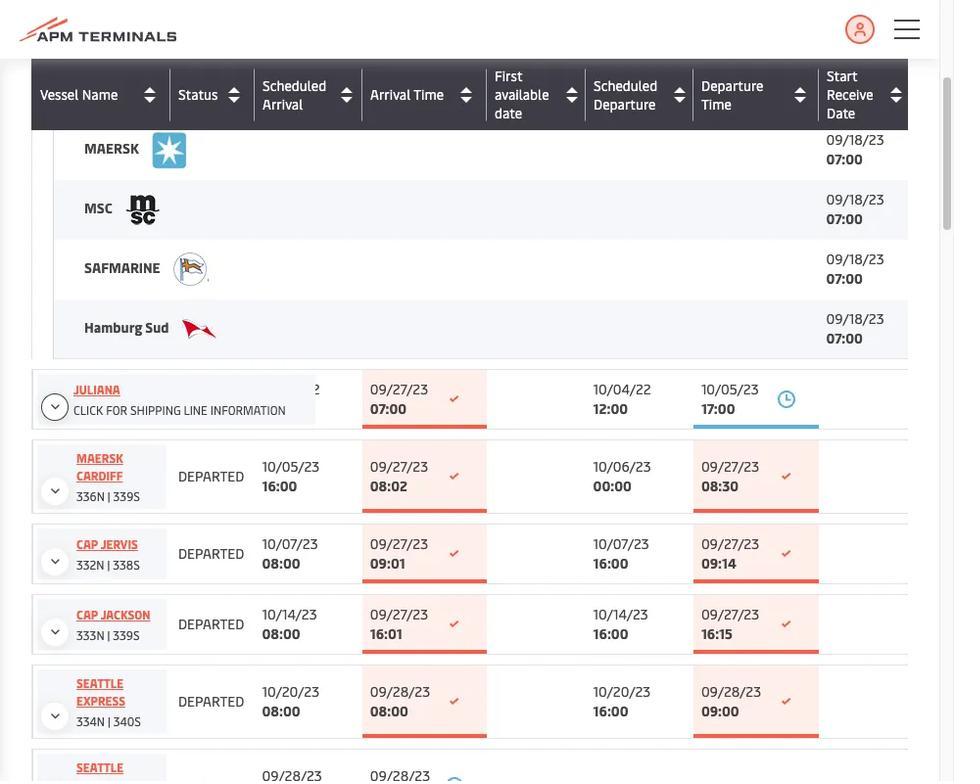 Task type: vqa. For each thing, say whether or not it's contained in the screenshot.
Read more button
no



Task type: describe. For each thing, give the bounding box(es) containing it.
scheduled for arrival
[[263, 76, 326, 95]]

10/07/23 for 16:00
[[593, 535, 649, 554]]

scheduled departure
[[594, 76, 658, 113]]

date
[[827, 104, 855, 122]]

| for 10/07/23 08:00
[[107, 557, 110, 573]]

08:00 for 10/20/23 08:00
[[262, 702, 300, 721]]

for
[[106, 402, 127, 418]]

scheduled arrival button
[[263, 76, 358, 113]]

2 m1 from the left
[[100, 403, 115, 418]]

vessel
[[40, 85, 79, 104]]

09/27/23 for 09:14
[[701, 535, 759, 554]]

seattle express 334n | 340s
[[76, 676, 141, 730]]

| inside juliana m1 | m1
[[94, 403, 97, 418]]

16:00 for 10/05/23 16:00
[[262, 477, 297, 496]]

10/05/23 for 16:00
[[262, 458, 320, 476]]

start
[[827, 67, 858, 85]]

juliana click for shipping line information
[[73, 382, 286, 418]]

seattle express
[[76, 760, 125, 782]]

departed for 10/20/23
[[178, 693, 244, 711]]

departure time
[[701, 76, 764, 113]]

16:00 for 10/07/23 16:00
[[593, 554, 628, 573]]

name
[[82, 85, 118, 104]]

09/18/23 for msc
[[826, 190, 884, 209]]

receive
[[827, 85, 874, 104]]

09/18/23 07:00 for hmm
[[826, 71, 884, 109]]

safmarine
[[84, 258, 163, 277]]

arrival time button
[[370, 79, 482, 110]]

first available date button
[[495, 67, 581, 122]]

maersk for maersk charleston 335n | 339s
[[76, 0, 123, 13]]

09/18/23 for hamburg sud
[[826, 309, 884, 328]]

start receive date
[[827, 67, 874, 122]]

hamburg sud
[[84, 318, 172, 337]]

16:01
[[370, 625, 402, 644]]

status button
[[178, 79, 250, 110]]

07:00 for msc
[[826, 210, 863, 228]]

09/27/23 08:30
[[701, 458, 759, 496]]

16:00 for 10/20/23 16:00
[[593, 702, 628, 721]]

msc
[[84, 199, 115, 217]]

scheduled for departure
[[594, 76, 658, 95]]

safmarine image
[[173, 253, 209, 286]]

express for seattle express
[[76, 778, 125, 782]]

335n
[[76, 35, 105, 51]]

09/27/23 16:15
[[701, 605, 759, 644]]

333n
[[76, 628, 104, 644]]

information
[[210, 402, 286, 418]]

10/04/22 for 10:00
[[262, 380, 320, 399]]

seattle for seattle express
[[76, 760, 124, 776]]

10/20/23 16:00
[[593, 683, 651, 721]]

departure inside scheduled departure
[[594, 95, 656, 113]]

date
[[495, 104, 522, 122]]

cap jackson 333n | 339s
[[76, 607, 150, 644]]

status
[[178, 85, 218, 104]]

08:00 for 10/07/23 08:00
[[262, 554, 300, 573]]

maersk for maersk cardiff 336n | 339s
[[76, 451, 123, 466]]

10/14/23 for 16:00
[[593, 605, 648, 624]]

seattle for seattle express 334n | 340s
[[76, 676, 124, 692]]

09/27/23 for 08:02
[[370, 458, 428, 476]]

hmm
[[84, 81, 122, 99]]

10/07/23 for 08:00
[[262, 535, 318, 554]]

09/18/23 07:00 for maersk
[[826, 130, 884, 169]]

shipping
[[130, 402, 181, 418]]

339s for 10/05/23 16:00
[[113, 489, 140, 505]]

09/27/23 09:14
[[701, 535, 759, 573]]

10/04/22 10:00
[[262, 380, 320, 418]]

09/27/23 for 16:01
[[370, 605, 428, 624]]

09/28/23 for 08:00
[[370, 683, 430, 701]]

maersk charleston 335n | 339s
[[76, 0, 148, 51]]

departed for 10/07/23
[[178, 545, 244, 563]]

maersk cardiff 336n | 339s
[[76, 451, 140, 505]]

09/28/23 08:00
[[370, 683, 430, 721]]

1 horizontal spatial arrival
[[370, 85, 411, 104]]

10/14/23 16:00
[[593, 605, 648, 644]]

12:00
[[593, 400, 628, 418]]

339s inside maersk charleston 335n | 339s
[[113, 35, 140, 51]]

cap for 10/07/23
[[76, 537, 98, 553]]

click
[[73, 402, 103, 418]]

10/07/23 08:00
[[262, 535, 318, 573]]

09/27/23 for 09:01
[[370, 535, 428, 554]]

first
[[495, 67, 522, 85]]

08:00 for 09/28/23 08:00
[[370, 702, 408, 721]]

09/27/23 07:00
[[370, 380, 428, 418]]

08:00 for 10/14/23 08:00
[[262, 625, 300, 644]]

jervis
[[101, 537, 138, 553]]

available
[[495, 85, 549, 104]]

sud
[[145, 318, 169, 337]]

maersk for maersk
[[84, 139, 142, 157]]

336n
[[76, 489, 105, 505]]

09/28/23 09:00
[[701, 683, 761, 721]]

10:00
[[262, 400, 298, 418]]

cardiff
[[76, 468, 123, 484]]

1 m1 from the left
[[76, 403, 92, 418]]

16:15
[[701, 625, 733, 644]]

cap for 10/14/23
[[76, 607, 98, 623]]

line
[[184, 402, 208, 418]]

08:02
[[370, 477, 407, 496]]

09/18/23 07:00 for msc
[[826, 190, 884, 228]]

09/28/23 for 09:00
[[701, 683, 761, 701]]

09/27/23 09:01
[[370, 535, 428, 573]]

express for seattle express 334n | 340s
[[76, 694, 125, 709]]

10/05/23 17:00
[[701, 380, 759, 418]]

340s
[[113, 714, 141, 730]]



Task type: locate. For each thing, give the bounding box(es) containing it.
09/27/23 for 07:00
[[370, 380, 428, 399]]

16:00 up 10/07/23 08:00
[[262, 477, 297, 496]]

| left the 338s
[[107, 557, 110, 573]]

m1
[[76, 403, 92, 418], [100, 403, 115, 418]]

express inside button
[[76, 778, 125, 782]]

m1 left the for
[[76, 403, 92, 418]]

10/20/23 down 10/14/23 16:00 on the right bottom of page
[[593, 683, 651, 701]]

| for 10/05/23 16:00
[[108, 489, 110, 505]]

0 horizontal spatial 09/28/23
[[370, 683, 430, 701]]

juliana inside the juliana click for shipping line information
[[73, 382, 120, 397]]

cap up the 332n
[[76, 537, 98, 553]]

maersk inside maersk charleston 335n | 339s
[[76, 0, 123, 13]]

2 cap from the top
[[76, 607, 98, 623]]

09/27/23 up 09:14
[[701, 535, 759, 554]]

seattle express button
[[41, 759, 163, 782]]

10/06/23
[[593, 458, 651, 476]]

3 09/18/23 07:00 from the top
[[826, 190, 884, 228]]

08:00 inside 10/20/23 08:00
[[262, 702, 300, 721]]

09/27/23 up 08:30
[[701, 458, 759, 476]]

1 horizontal spatial m1
[[100, 403, 115, 418]]

1 09/18/23 07:00 from the top
[[826, 71, 884, 109]]

charleston
[[76, 15, 148, 30]]

departure right first available date button
[[594, 95, 656, 113]]

10/20/23 for 16:00
[[593, 683, 651, 701]]

09:14
[[701, 554, 736, 573]]

0 horizontal spatial scheduled
[[263, 76, 326, 95]]

07:00 for hamburg sud
[[826, 329, 863, 348]]

scheduled
[[263, 76, 326, 95], [594, 76, 658, 95]]

maersk up cardiff
[[76, 451, 123, 466]]

juliana m1 | m1
[[76, 382, 123, 418]]

1 vertical spatial maersk
[[84, 139, 142, 157]]

time for departure time
[[701, 95, 732, 113]]

seattle down "334n"
[[76, 760, 124, 776]]

1 horizontal spatial 09/28/23
[[701, 683, 761, 701]]

2 scheduled from the left
[[594, 76, 658, 95]]

departed for 10/05/23
[[178, 467, 244, 486]]

1 10/20/23 from the left
[[262, 683, 320, 701]]

1 vertical spatial seattle
[[76, 760, 124, 776]]

jackson
[[101, 607, 150, 623]]

2 09/28/23 from the left
[[701, 683, 761, 701]]

1 09/18/23 from the top
[[826, 71, 884, 89]]

10/07/23 down 00:00
[[593, 535, 649, 554]]

2 seattle from the top
[[76, 760, 124, 776]]

10/14/23 08:00
[[262, 605, 317, 644]]

339s down jackson
[[113, 628, 140, 644]]

2 express from the top
[[76, 778, 125, 782]]

2 10/07/23 from the left
[[593, 535, 649, 554]]

hamburg sud image
[[182, 319, 217, 340]]

09/28/23 down 16:01
[[370, 683, 430, 701]]

10/20/23
[[262, 683, 320, 701], [593, 683, 651, 701]]

arrival right scheduled arrival button
[[370, 85, 411, 104]]

16:00
[[262, 477, 297, 496], [593, 554, 628, 573], [593, 625, 628, 644], [593, 702, 628, 721]]

09/27/23 up 08:02
[[370, 458, 428, 476]]

1 vertical spatial cap
[[76, 607, 98, 623]]

339s down charleston
[[113, 35, 140, 51]]

332n
[[76, 557, 104, 573]]

09/27/23 up 16:01
[[370, 605, 428, 624]]

10/05/23 for 17:00
[[701, 380, 759, 399]]

departed for 10/14/23
[[178, 615, 244, 634]]

time
[[414, 85, 444, 104], [701, 95, 732, 113]]

3 339s from the top
[[113, 628, 140, 644]]

0 vertical spatial cap
[[76, 537, 98, 553]]

16:00 up 10/14/23 16:00 on the right bottom of page
[[593, 554, 628, 573]]

09/27/23 up 16:15
[[701, 605, 759, 624]]

10/07/23 down the 10/05/23 16:00
[[262, 535, 318, 554]]

10/05/23
[[701, 380, 759, 399], [262, 458, 320, 476]]

1 horizontal spatial 10/05/23
[[701, 380, 759, 399]]

| inside the seattle express 334n | 340s
[[108, 714, 110, 730]]

338s
[[113, 557, 140, 573]]

0 horizontal spatial 10/05/23
[[262, 458, 320, 476]]

0 vertical spatial seattle
[[76, 676, 124, 692]]

express inside the seattle express 334n | 340s
[[76, 694, 125, 709]]

10/20/23 down 10/14/23 08:00
[[262, 683, 320, 701]]

10/14/23
[[262, 605, 317, 624], [593, 605, 648, 624]]

m1 left shipping
[[100, 403, 115, 418]]

scheduled right first available date button
[[594, 76, 658, 95]]

1 horizontal spatial time
[[701, 95, 732, 113]]

10/05/23 up "17:00"
[[701, 380, 759, 399]]

1 vertical spatial 339s
[[113, 489, 140, 505]]

cap inside cap jervis 332n | 338s
[[76, 537, 98, 553]]

16:00 down 10/14/23 16:00 on the right bottom of page
[[593, 702, 628, 721]]

08:00 down 10/14/23 08:00
[[262, 702, 300, 721]]

|
[[107, 35, 110, 51], [94, 403, 97, 418], [108, 489, 110, 505], [107, 557, 110, 573], [107, 628, 110, 644], [108, 714, 110, 730]]

5 09/18/23 from the top
[[826, 309, 884, 328]]

07:00 inside 09/27/23 07:00
[[370, 400, 407, 418]]

departed
[[178, 467, 244, 486], [178, 545, 244, 563], [178, 615, 244, 634], [178, 693, 244, 711]]

1 09/28/23 from the left
[[370, 683, 430, 701]]

0 vertical spatial maersk
[[76, 0, 123, 13]]

09/27/23
[[370, 380, 428, 399], [370, 458, 428, 476], [701, 458, 759, 476], [370, 535, 428, 554], [701, 535, 759, 554], [370, 605, 428, 624], [701, 605, 759, 624]]

0 horizontal spatial arrival
[[263, 95, 303, 113]]

msc image
[[125, 194, 160, 225]]

17:00
[[701, 400, 735, 418]]

09:00
[[701, 702, 739, 721]]

09/18/23 for maersk
[[826, 130, 884, 149]]

09/27/23 for 16:15
[[701, 605, 759, 624]]

09:01
[[370, 554, 405, 573]]

2 vertical spatial maersk
[[76, 451, 123, 466]]

0 horizontal spatial 10/14/23
[[262, 605, 317, 624]]

juliana
[[73, 382, 120, 397], [76, 382, 123, 398]]

arrival right status button
[[263, 95, 303, 113]]

| left the for
[[94, 403, 97, 418]]

time left date
[[414, 85, 444, 104]]

departed left 10/07/23 08:00
[[178, 545, 244, 563]]

scheduled arrival
[[263, 76, 326, 113]]

2 10/20/23 from the left
[[593, 683, 651, 701]]

09/27/23 16:01
[[370, 605, 428, 644]]

vessel name
[[40, 85, 118, 104]]

1 vertical spatial express
[[76, 778, 125, 782]]

10/05/23 16:00
[[262, 458, 320, 496]]

07:00 for maersk
[[826, 150, 863, 169]]

10/14/23 down 10/07/23 16:00
[[593, 605, 648, 624]]

08:00 inside 10/07/23 08:00
[[262, 554, 300, 573]]

07:00 for hmm
[[826, 90, 863, 109]]

08:30
[[701, 477, 739, 496]]

arrival time
[[370, 85, 444, 104]]

departed down line
[[178, 467, 244, 486]]

10/14/23 for 08:00
[[262, 605, 317, 624]]

09/18/23 for safmarine
[[826, 250, 884, 268]]

0 vertical spatial express
[[76, 694, 125, 709]]

express up "334n"
[[76, 694, 125, 709]]

1 seattle from the top
[[76, 676, 124, 692]]

10/04/22 up 10:00
[[262, 380, 320, 399]]

339s
[[113, 35, 140, 51], [113, 489, 140, 505], [113, 628, 140, 644]]

maersk up charleston
[[76, 0, 123, 13]]

10/04/22
[[262, 380, 320, 399], [593, 380, 651, 399]]

1 horizontal spatial scheduled
[[594, 76, 658, 95]]

1 10/07/23 from the left
[[262, 535, 318, 554]]

10/04/22 up 12:00
[[593, 380, 651, 399]]

0 horizontal spatial 10/20/23
[[262, 683, 320, 701]]

1 express from the top
[[76, 694, 125, 709]]

cap
[[76, 537, 98, 553], [76, 607, 98, 623]]

maersk image
[[152, 131, 187, 169]]

2 departed from the top
[[178, 545, 244, 563]]

departed left 10/20/23 08:00
[[178, 693, 244, 711]]

scheduled right status button
[[263, 76, 326, 95]]

0 vertical spatial 10/05/23
[[701, 380, 759, 399]]

1 horizontal spatial departure
[[701, 76, 764, 95]]

arrival inside scheduled arrival
[[263, 95, 303, 113]]

express
[[76, 694, 125, 709], [76, 778, 125, 782]]

working
[[178, 390, 238, 409]]

334n
[[76, 714, 105, 730]]

2 09/18/23 07:00 from the top
[[826, 130, 884, 169]]

1 scheduled from the left
[[263, 76, 326, 95]]

09/18/23 for hmm
[[826, 71, 884, 89]]

maersk inside the 'maersk cardiff 336n | 339s'
[[76, 451, 123, 466]]

09/18/23
[[826, 71, 884, 89], [826, 130, 884, 149], [826, 190, 884, 209], [826, 250, 884, 268], [826, 309, 884, 328]]

1 cap from the top
[[76, 537, 98, 553]]

16:00 up '10/20/23 16:00'
[[593, 625, 628, 644]]

339s inside the 'maersk cardiff 336n | 339s'
[[113, 489, 140, 505]]

2 10/14/23 from the left
[[593, 605, 648, 624]]

| right 335n
[[107, 35, 110, 51]]

339s down cardiff
[[113, 489, 140, 505]]

0 vertical spatial 339s
[[113, 35, 140, 51]]

vessel name button
[[40, 79, 166, 110]]

hamburg
[[84, 318, 142, 337]]

maersk down vessel name button
[[84, 139, 142, 157]]

08:00 up 10/14/23 08:00
[[262, 554, 300, 573]]

seattle inside the seattle express 334n | 340s
[[76, 676, 124, 692]]

| inside maersk charleston 335n | 339s
[[107, 35, 110, 51]]

seattle
[[76, 676, 124, 692], [76, 760, 124, 776]]

| right 336n
[[108, 489, 110, 505]]

departure right scheduled departure button
[[701, 76, 764, 95]]

0 horizontal spatial time
[[414, 85, 444, 104]]

1 10/14/23 from the left
[[262, 605, 317, 624]]

08:00 inside 10/14/23 08:00
[[262, 625, 300, 644]]

1 vertical spatial 10/05/23
[[262, 458, 320, 476]]

maersk
[[76, 0, 123, 13], [84, 139, 142, 157], [76, 451, 123, 466]]

time inside departure time
[[701, 95, 732, 113]]

09/27/23 08:02
[[370, 458, 428, 496]]

2 09/18/23 from the top
[[826, 130, 884, 149]]

departure
[[701, 76, 764, 95], [594, 95, 656, 113]]

express down "334n"
[[76, 778, 125, 782]]

3 09/18/23 from the top
[[826, 190, 884, 209]]

0 horizontal spatial 10/07/23
[[262, 535, 318, 554]]

| inside cap jackson 333n | 339s
[[107, 628, 110, 644]]

1 departed from the top
[[178, 467, 244, 486]]

08:00 up 10/20/23 08:00
[[262, 625, 300, 644]]

seattle up "334n"
[[76, 676, 124, 692]]

1 339s from the top
[[113, 35, 140, 51]]

2 339s from the top
[[113, 489, 140, 505]]

2 vertical spatial 339s
[[113, 628, 140, 644]]

| inside the 'maersk cardiff 336n | 339s'
[[108, 489, 110, 505]]

08:00 down 16:01
[[370, 702, 408, 721]]

1 horizontal spatial 10/20/23
[[593, 683, 651, 701]]

09/27/23 for 08:30
[[701, 458, 759, 476]]

seattle inside "seattle express"
[[76, 760, 124, 776]]

10/05/23 down 10:00
[[262, 458, 320, 476]]

16:00 inside '10/20/23 16:00'
[[593, 702, 628, 721]]

09/28/23 up 09:00
[[701, 683, 761, 701]]

departure time button
[[701, 76, 814, 113]]

09/18/23 07:00
[[826, 71, 884, 109], [826, 130, 884, 169], [826, 190, 884, 228], [826, 250, 884, 288], [826, 309, 884, 348]]

first available date
[[495, 67, 549, 122]]

09/27/23 up 09:01
[[370, 535, 428, 554]]

hmm image
[[132, 84, 167, 99]]

09/18/23 07:00 for safmarine
[[826, 250, 884, 288]]

339s for 10/14/23 08:00
[[113, 628, 140, 644]]

time for arrival time
[[414, 85, 444, 104]]

10/04/22 for 12:00
[[593, 380, 651, 399]]

time right scheduled departure button
[[701, 95, 732, 113]]

10/20/23 08:00
[[262, 683, 320, 721]]

09/27/23 up 09/27/23 08:02
[[370, 380, 428, 399]]

departed left 10/14/23 08:00
[[178, 615, 244, 634]]

juliana for for
[[73, 382, 120, 397]]

4 09/18/23 07:00 from the top
[[826, 250, 884, 288]]

5 09/18/23 07:00 from the top
[[826, 309, 884, 348]]

cap inside cap jackson 333n | 339s
[[76, 607, 98, 623]]

07:00
[[826, 90, 863, 109], [826, 150, 863, 169], [826, 210, 863, 228], [826, 269, 863, 288], [826, 329, 863, 348], [370, 400, 407, 418]]

00:00
[[593, 477, 632, 496]]

16:00 for 10/14/23 16:00
[[593, 625, 628, 644]]

16:00 inside the 10/05/23 16:00
[[262, 477, 297, 496]]

08:00
[[262, 554, 300, 573], [262, 625, 300, 644], [262, 702, 300, 721], [370, 702, 408, 721]]

cap up 333n
[[76, 607, 98, 623]]

scheduled departure button
[[594, 76, 689, 113]]

09/18/23 07:00 for hamburg sud
[[826, 309, 884, 348]]

2 10/04/22 from the left
[[593, 380, 651, 399]]

4 departed from the top
[[178, 693, 244, 711]]

10/07/23
[[262, 535, 318, 554], [593, 535, 649, 554]]

| for 10/14/23 08:00
[[107, 628, 110, 644]]

0 horizontal spatial 10/04/22
[[262, 380, 320, 399]]

1 horizontal spatial 10/07/23
[[593, 535, 649, 554]]

1 horizontal spatial 10/04/22
[[593, 380, 651, 399]]

| inside cap jervis 332n | 338s
[[107, 557, 110, 573]]

| for 10/20/23 08:00
[[108, 714, 110, 730]]

339s inside cap jackson 333n | 339s
[[113, 628, 140, 644]]

cap jervis 332n | 338s
[[76, 537, 140, 573]]

10/20/23 for 08:00
[[262, 683, 320, 701]]

1 horizontal spatial 10/14/23
[[593, 605, 648, 624]]

16:00 inside 10/14/23 16:00
[[593, 625, 628, 644]]

juliana for |
[[76, 382, 123, 398]]

start receive date button
[[827, 67, 905, 122]]

16:00 inside 10/07/23 16:00
[[593, 554, 628, 573]]

0 horizontal spatial m1
[[76, 403, 92, 418]]

08:00 inside 09/28/23 08:00
[[370, 702, 408, 721]]

0 horizontal spatial departure
[[594, 95, 656, 113]]

1 10/04/22 from the left
[[262, 380, 320, 399]]

10/04/22 12:00
[[593, 380, 651, 418]]

10/06/23 00:00
[[593, 458, 651, 496]]

| right 333n
[[107, 628, 110, 644]]

3 departed from the top
[[178, 615, 244, 634]]

10/14/23 down 10/07/23 08:00
[[262, 605, 317, 624]]

07:00 for safmarine
[[826, 269, 863, 288]]

4 09/18/23 from the top
[[826, 250, 884, 268]]

arrival
[[370, 85, 411, 104], [263, 95, 303, 113]]

| left the 340s
[[108, 714, 110, 730]]

10/07/23 16:00
[[593, 535, 649, 573]]



